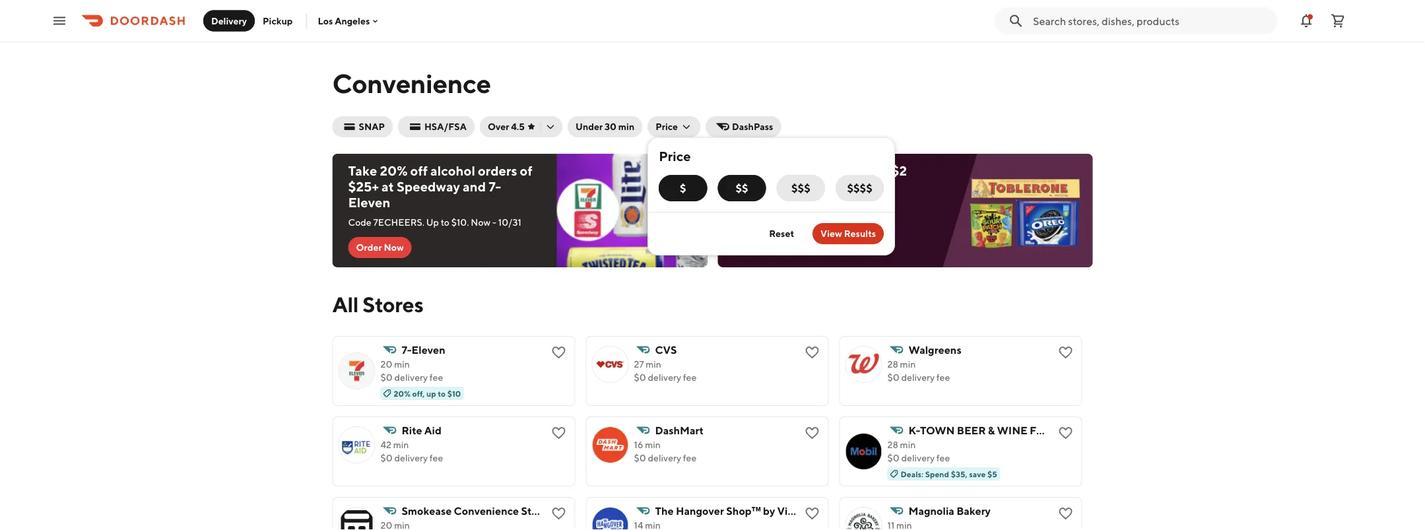 Task type: vqa. For each thing, say whether or not it's contained in the screenshot.
Most
no



Task type: describe. For each thing, give the bounding box(es) containing it.
angeles
[[335, 15, 370, 26]]

min for 7-eleven
[[394, 359, 410, 370]]

now inside "take 20% off alcohol orders of $25+ at speedway and 7- eleven code 7echeers. up to $10. now - 10/31"
[[471, 217, 491, 228]]

7- inside "take 20% off alcohol orders of $25+ at speedway and 7- eleven code 7echeers. up to $10. now - 10/31"
[[489, 179, 501, 194]]

take 20% off alcohol orders of $25+ at speedway and 7- eleven code 7echeers. up to $10. now - 10/31
[[348, 163, 533, 228]]

$2
[[892, 163, 907, 179]]

0 horizontal spatial 7-
[[402, 344, 412, 356]]

store
[[521, 505, 548, 517]]

10/31 for 7-
[[498, 217, 521, 228]]

bakery
[[957, 505, 991, 517]]

magnolia bakery
[[909, 505, 991, 517]]

$25+
[[348, 179, 379, 194]]

$$ button
[[718, 175, 766, 201]]

stores
[[363, 292, 424, 317]]

coco
[[800, 505, 826, 517]]

off,
[[412, 389, 425, 398]]

dashpass button
[[706, 116, 781, 137]]

7-eleven
[[402, 344, 446, 356]]

click to add this store to your saved list image for k-town beer & wine food mart
[[1058, 425, 1074, 441]]

$
[[680, 182, 686, 194]]

off
[[410, 163, 428, 179]]

$0 for walgreens
[[888, 372, 900, 383]]

1 vertical spatial convenience
[[454, 505, 519, 517]]

$$$
[[792, 182, 811, 194]]

now inside button
[[770, 224, 788, 234]]

delivery for walgreens
[[902, 372, 935, 383]]

now inside order now button
[[384, 242, 404, 253]]

cvs
[[655, 344, 677, 356]]

vita
[[778, 505, 798, 517]]

up
[[426, 217, 439, 228]]

click to add this store to your saved list image for walgreens
[[1058, 345, 1074, 361]]

fee for rite aid
[[430, 453, 443, 464]]

k-
[[909, 424, 921, 437]]

under 30 min button
[[568, 116, 643, 137]]

more
[[854, 185, 876, 196]]

on
[[734, 185, 747, 196]]

orders
[[478, 163, 517, 179]]

over
[[488, 121, 509, 132]]

wine
[[997, 424, 1028, 437]]

available
[[783, 198, 822, 209]]

delivery for cvs
[[648, 372, 681, 383]]

fee for walgreens
[[937, 372, 950, 383]]

view results button
[[813, 223, 884, 244]]

28 min $0 delivery fee for walgreens
[[888, 359, 950, 383]]

hsa/fsa button
[[398, 116, 475, 137]]

20% off, up to $10
[[394, 389, 461, 398]]

eleven inside "take 20% off alcohol orders of $25+ at speedway and 7- eleven code 7echeers. up to $10. now - 10/31"
[[348, 195, 391, 210]]

2,
[[848, 163, 859, 179]]

$5
[[988, 469, 998, 479]]

click to add this store to your saved list image for smokease convenience store
[[551, 506, 567, 522]]

$0 for dashmart
[[634, 453, 646, 464]]

fee for cvs
[[683, 372, 697, 383]]

and
[[463, 179, 486, 194]]

deals: spend $35, save $5
[[901, 469, 998, 479]]

oreo
[[823, 185, 844, 196]]

16 min $0 delivery fee
[[634, 439, 697, 464]]

order now
[[356, 242, 404, 253]]

spend
[[926, 469, 950, 479]]

price inside price button
[[656, 121, 678, 132]]

notification bell image
[[1299, 13, 1315, 29]]

results
[[844, 228, 876, 239]]

42
[[381, 439, 392, 450]]

min for k-town beer & wine food mart
[[900, 439, 916, 450]]

click to add this store to your saved list image for the hangover shop™ by vita coco
[[805, 506, 820, 522]]

$$$ button
[[777, 175, 825, 201]]

28 for walgreens
[[888, 359, 899, 370]]

$0 for cvs
[[634, 372, 646, 383]]

walgreens
[[909, 344, 962, 356]]

Store search: begin typing to search for stores available on DoorDash text field
[[1033, 14, 1270, 28]]

7echeers.
[[373, 217, 425, 228]]

buy
[[821, 163, 845, 179]]

over 4.5 button
[[480, 116, 563, 137]]

dashpass
[[732, 121, 774, 132]]

pickup button
[[255, 10, 301, 31]]

order for on
[[742, 224, 768, 234]]

los
[[318, 15, 333, 26]]

$$$$ button
[[836, 175, 884, 201]]

$35,
[[951, 469, 968, 479]]

price button
[[648, 116, 701, 137]]

delivery for dashmart
[[648, 453, 681, 464]]

order for speedway
[[356, 242, 382, 253]]

open menu image
[[52, 13, 67, 29]]

hsa/fsa
[[425, 121, 467, 132]]

all stores
[[332, 292, 424, 317]]

dashmart
[[655, 424, 704, 437]]

snap
[[359, 121, 385, 132]]

1 vertical spatial 20%
[[394, 389, 411, 398]]

all
[[332, 292, 359, 317]]

aid
[[424, 424, 442, 437]]

click to add this store to your saved list image for dashmart
[[805, 425, 820, 441]]

select
[[749, 185, 774, 196]]

mix & match - buy 2, save $2 on select toblerone, oreo & more at walgreens. available now - 10/31
[[734, 163, 907, 209]]

min for walgreens
[[900, 359, 916, 370]]

delivery for rite aid
[[395, 453, 428, 464]]

delivery for 7-eleven
[[395, 372, 428, 383]]

42 min $0 delivery fee
[[381, 439, 443, 464]]

click to add this store to your saved list image for 7-eleven
[[551, 345, 567, 361]]

$$
[[736, 182, 749, 194]]

fee for 7-eleven
[[430, 372, 443, 383]]



Task type: locate. For each thing, give the bounding box(es) containing it.
min right 16
[[645, 439, 661, 450]]

1 vertical spatial &
[[846, 185, 852, 196]]

0 vertical spatial convenience
[[332, 67, 491, 99]]

- for of
[[493, 217, 497, 228]]

at right '$25+'
[[382, 179, 394, 194]]

-
[[813, 163, 818, 179], [843, 198, 847, 209], [493, 217, 497, 228]]

2 28 from the top
[[888, 439, 899, 450]]

alcohol
[[431, 163, 475, 179]]

$$$$
[[847, 182, 873, 194]]

1 vertical spatial now
[[384, 242, 404, 253]]

to
[[441, 217, 450, 228], [438, 389, 446, 398]]

min right 20
[[394, 359, 410, 370]]

at inside "take 20% off alcohol orders of $25+ at speedway and 7- eleven code 7echeers. up to $10. now - 10/31"
[[382, 179, 394, 194]]

0 horizontal spatial &
[[759, 163, 768, 179]]

los angeles button
[[318, 15, 381, 26]]

28 for k-town beer & wine food mart
[[888, 439, 899, 450]]

0 horizontal spatial now
[[770, 224, 788, 234]]

$0 inside 16 min $0 delivery fee
[[634, 453, 646, 464]]

1 28 min $0 delivery fee from the top
[[888, 359, 950, 383]]

fee down dashmart
[[683, 453, 697, 464]]

1 vertical spatial order
[[356, 242, 382, 253]]

1 vertical spatial -
[[843, 198, 847, 209]]

of
[[520, 163, 533, 179]]

$0 for k-town beer & wine food mart
[[888, 453, 900, 464]]

7- up 20 min $0 delivery fee
[[402, 344, 412, 356]]

price down price button
[[659, 149, 691, 164]]

min inside 16 min $0 delivery fee
[[645, 439, 661, 450]]

- for 2,
[[843, 198, 847, 209]]

min inside button
[[619, 121, 635, 132]]

0 horizontal spatial at
[[382, 179, 394, 194]]

click to add this store to your saved list image for magnolia bakery
[[1058, 506, 1074, 522]]

10/31
[[849, 198, 872, 209], [498, 217, 521, 228]]

20% inside "take 20% off alcohol orders of $25+ at speedway and 7- eleven code 7echeers. up to $10. now - 10/31"
[[380, 163, 408, 179]]

price right "30"
[[656, 121, 678, 132]]

k-town beer & wine food mart
[[909, 424, 1096, 437]]

2 vertical spatial -
[[493, 217, 497, 228]]

0 horizontal spatial order
[[356, 242, 382, 253]]

1 horizontal spatial order
[[742, 224, 768, 234]]

$0 for rite aid
[[381, 453, 393, 464]]

by
[[763, 505, 775, 517]]

order now button
[[348, 237, 412, 258]]

fee
[[430, 372, 443, 383], [683, 372, 697, 383], [937, 372, 950, 383], [430, 453, 443, 464], [683, 453, 697, 464], [937, 453, 950, 464]]

fee up the up
[[430, 372, 443, 383]]

min inside 27 min $0 delivery fee
[[646, 359, 662, 370]]

27 min $0 delivery fee
[[634, 359, 697, 383]]

min down k-
[[900, 439, 916, 450]]

min right 42
[[393, 439, 409, 450]]

convenience
[[332, 67, 491, 99], [454, 505, 519, 517]]

$0 inside 27 min $0 delivery fee
[[634, 372, 646, 383]]

click to add this store to your saved list image for rite aid
[[551, 425, 567, 441]]

28 min $0 delivery fee
[[888, 359, 950, 383], [888, 439, 950, 464]]

- right $10.
[[493, 217, 497, 228]]

10/31 for toblerone,
[[849, 198, 872, 209]]

smokease
[[402, 505, 452, 517]]

delivery inside 16 min $0 delivery fee
[[648, 453, 681, 464]]

1 vertical spatial 10/31
[[498, 217, 521, 228]]

28 min $0 delivery fee down k-
[[888, 439, 950, 464]]

1 horizontal spatial save
[[969, 469, 986, 479]]

1 vertical spatial 28
[[888, 439, 899, 450]]

1 horizontal spatial 7-
[[489, 179, 501, 194]]

toblerone,
[[776, 185, 821, 196]]

1 horizontal spatial eleven
[[412, 344, 446, 356]]

0 horizontal spatial now
[[384, 242, 404, 253]]

walgreens.
[[734, 198, 781, 209]]

0 vertical spatial 20%
[[380, 163, 408, 179]]

min for cvs
[[646, 359, 662, 370]]

fee for dashmart
[[683, 453, 697, 464]]

delivery for k-town beer & wine food mart
[[902, 453, 935, 464]]

rite aid
[[402, 424, 442, 437]]

20% left off, at the left bottom of page
[[394, 389, 411, 398]]

20%
[[380, 163, 408, 179], [394, 389, 411, 398]]

reset button
[[761, 223, 802, 244]]

now down the walgreens.
[[770, 224, 788, 234]]

0 vertical spatial now
[[471, 217, 491, 228]]

$10.
[[451, 217, 469, 228]]

the hangover shop™ by vita coco
[[655, 505, 826, 517]]

deals:
[[901, 469, 924, 479]]

eleven up 20 min $0 delivery fee
[[412, 344, 446, 356]]

28 min $0 delivery fee down walgreens
[[888, 359, 950, 383]]

1 vertical spatial 28 min $0 delivery fee
[[888, 439, 950, 464]]

to right the up
[[438, 389, 446, 398]]

reset
[[769, 228, 794, 239]]

fee inside 20 min $0 delivery fee
[[430, 372, 443, 383]]

delivery up off, at the left bottom of page
[[395, 372, 428, 383]]

fee down walgreens
[[937, 372, 950, 383]]

1 vertical spatial eleven
[[412, 344, 446, 356]]

$ button
[[659, 175, 707, 201]]

delivery inside 20 min $0 delivery fee
[[395, 372, 428, 383]]

fee up deals: spend $35, save $5
[[937, 453, 950, 464]]

to right up
[[441, 217, 450, 228]]

town
[[921, 424, 955, 437]]

delivery up deals:
[[902, 453, 935, 464]]

1 vertical spatial now
[[770, 224, 788, 234]]

0 vertical spatial 28 min $0 delivery fee
[[888, 359, 950, 383]]

1 horizontal spatial at
[[877, 185, 886, 196]]

fee inside 16 min $0 delivery fee
[[683, 453, 697, 464]]

27
[[634, 359, 644, 370]]

1 vertical spatial to
[[438, 389, 446, 398]]

0 vertical spatial 28
[[888, 359, 899, 370]]

1 horizontal spatial -
[[813, 163, 818, 179]]

0 vertical spatial now
[[824, 198, 842, 209]]

0 horizontal spatial 10/31
[[498, 217, 521, 228]]

7- down orders
[[489, 179, 501, 194]]

eleven down '$25+'
[[348, 195, 391, 210]]

0 horizontal spatial eleven
[[348, 195, 391, 210]]

20
[[381, 359, 392, 370]]

1 vertical spatial 7-
[[402, 344, 412, 356]]

$0 inside 20 min $0 delivery fee
[[381, 372, 393, 383]]

&
[[759, 163, 768, 179], [846, 185, 852, 196], [988, 424, 995, 437]]

0 vertical spatial save
[[861, 163, 889, 179]]

& right beer
[[988, 424, 995, 437]]

view
[[821, 228, 842, 239]]

1 28 from the top
[[888, 359, 899, 370]]

click to add this store to your saved list image
[[551, 345, 567, 361], [805, 345, 820, 361], [551, 425, 567, 441], [805, 425, 820, 441], [805, 506, 820, 522]]

1 vertical spatial price
[[659, 149, 691, 164]]

code
[[348, 217, 372, 228]]

28 min $0 delivery fee for k-town beer & wine food mart
[[888, 439, 950, 464]]

order
[[742, 224, 768, 234], [356, 242, 382, 253]]

$0 for 7-eleven
[[381, 372, 393, 383]]

fee up dashmart
[[683, 372, 697, 383]]

fee inside 27 min $0 delivery fee
[[683, 372, 697, 383]]

fee for k-town beer & wine food mart
[[937, 453, 950, 464]]

- left buy
[[813, 163, 818, 179]]

- inside "take 20% off alcohol orders of $25+ at speedway and 7- eleven code 7echeers. up to $10. now - 10/31"
[[493, 217, 497, 228]]

min inside the 42 min $0 delivery fee
[[393, 439, 409, 450]]

1 horizontal spatial now
[[471, 217, 491, 228]]

1 horizontal spatial &
[[846, 185, 852, 196]]

& right oreo
[[846, 185, 852, 196]]

to inside "take 20% off alcohol orders of $25+ at speedway and 7- eleven code 7echeers. up to $10. now - 10/31"
[[441, 217, 450, 228]]

fee down aid
[[430, 453, 443, 464]]

4.5
[[511, 121, 525, 132]]

& right mix
[[759, 163, 768, 179]]

speedway
[[397, 179, 460, 194]]

save inside mix & match - buy 2, save $2 on select toblerone, oreo & more at walgreens. available now - 10/31
[[861, 163, 889, 179]]

20 min $0 delivery fee
[[381, 359, 443, 383]]

min for dashmart
[[645, 439, 661, 450]]

delivery down walgreens
[[902, 372, 935, 383]]

1 vertical spatial save
[[969, 469, 986, 479]]

click to add this store to your saved list image for cvs
[[805, 345, 820, 361]]

now down oreo
[[824, 198, 842, 209]]

0 vertical spatial &
[[759, 163, 768, 179]]

2 vertical spatial &
[[988, 424, 995, 437]]

order down code
[[356, 242, 382, 253]]

now down 7echeers.
[[384, 242, 404, 253]]

at
[[382, 179, 394, 194], [877, 185, 886, 196]]

1 horizontal spatial now
[[824, 198, 842, 209]]

0 vertical spatial -
[[813, 163, 818, 179]]

delivery button
[[203, 10, 255, 31]]

under 30 min
[[576, 121, 635, 132]]

0 vertical spatial order
[[742, 224, 768, 234]]

delivery
[[211, 15, 247, 26]]

food
[[1030, 424, 1063, 437]]

min
[[619, 121, 635, 132], [394, 359, 410, 370], [646, 359, 662, 370], [900, 359, 916, 370], [393, 439, 409, 450], [645, 439, 661, 450], [900, 439, 916, 450]]

delivery down dashmart
[[648, 453, 681, 464]]

$10
[[447, 389, 461, 398]]

rite
[[402, 424, 422, 437]]

10/31 right $10.
[[498, 217, 521, 228]]

convenience left store
[[454, 505, 519, 517]]

hangover
[[676, 505, 724, 517]]

2 horizontal spatial &
[[988, 424, 995, 437]]

mart
[[1065, 424, 1096, 437]]

min inside 20 min $0 delivery fee
[[394, 359, 410, 370]]

save left $5
[[969, 469, 986, 479]]

0 vertical spatial eleven
[[348, 195, 391, 210]]

smokease convenience store
[[402, 505, 548, 517]]

at inside mix & match - buy 2, save $2 on select toblerone, oreo & more at walgreens. available now - 10/31
[[877, 185, 886, 196]]

min down walgreens
[[900, 359, 916, 370]]

click to add this store to your saved list image
[[1058, 345, 1074, 361], [1058, 425, 1074, 441], [551, 506, 567, 522], [1058, 506, 1074, 522]]

take
[[348, 163, 377, 179]]

snap button
[[332, 116, 393, 137]]

0 items, open order cart image
[[1330, 13, 1346, 29]]

view results
[[821, 228, 876, 239]]

2 28 min $0 delivery fee from the top
[[888, 439, 950, 464]]

0 vertical spatial 10/31
[[849, 198, 872, 209]]

now inside mix & match - buy 2, save $2 on select toblerone, oreo & more at walgreens. available now - 10/31
[[824, 198, 842, 209]]

1 horizontal spatial 10/31
[[849, 198, 872, 209]]

min right 27
[[646, 359, 662, 370]]

save right 2,
[[861, 163, 889, 179]]

16
[[634, 439, 643, 450]]

shop™
[[726, 505, 761, 517]]

order now
[[742, 224, 788, 234]]

fee inside the 42 min $0 delivery fee
[[430, 453, 443, 464]]

$0 inside the 42 min $0 delivery fee
[[381, 453, 393, 464]]

delivery down 'cvs' at the left
[[648, 372, 681, 383]]

now right $10.
[[471, 217, 491, 228]]

min right "30"
[[619, 121, 635, 132]]

up
[[426, 389, 436, 398]]

delivery inside the 42 min $0 delivery fee
[[395, 453, 428, 464]]

0 horizontal spatial save
[[861, 163, 889, 179]]

0 horizontal spatial -
[[493, 217, 497, 228]]

los angeles
[[318, 15, 370, 26]]

2 horizontal spatial -
[[843, 198, 847, 209]]

at right more
[[877, 185, 886, 196]]

0 vertical spatial price
[[656, 121, 678, 132]]

10/31 inside "take 20% off alcohol orders of $25+ at speedway and 7- eleven code 7echeers. up to $10. now - 10/31"
[[498, 217, 521, 228]]

10/31 down more
[[849, 198, 872, 209]]

delivery inside 27 min $0 delivery fee
[[648, 372, 681, 383]]

beer
[[957, 424, 986, 437]]

match
[[771, 163, 810, 179]]

delivery down rite
[[395, 453, 428, 464]]

10/31 inside mix & match - buy 2, save $2 on select toblerone, oreo & more at walgreens. available now - 10/31
[[849, 198, 872, 209]]

now
[[471, 217, 491, 228], [384, 242, 404, 253]]

0 vertical spatial to
[[441, 217, 450, 228]]

convenience up hsa/fsa button at left top
[[332, 67, 491, 99]]

0 vertical spatial 7-
[[489, 179, 501, 194]]

20% left off
[[380, 163, 408, 179]]

order down the walgreens.
[[742, 224, 768, 234]]

min for rite aid
[[393, 439, 409, 450]]

30
[[605, 121, 617, 132]]

the
[[655, 505, 674, 517]]

pickup
[[263, 15, 293, 26]]

under
[[576, 121, 603, 132]]

- down oreo
[[843, 198, 847, 209]]

magnolia
[[909, 505, 955, 517]]



